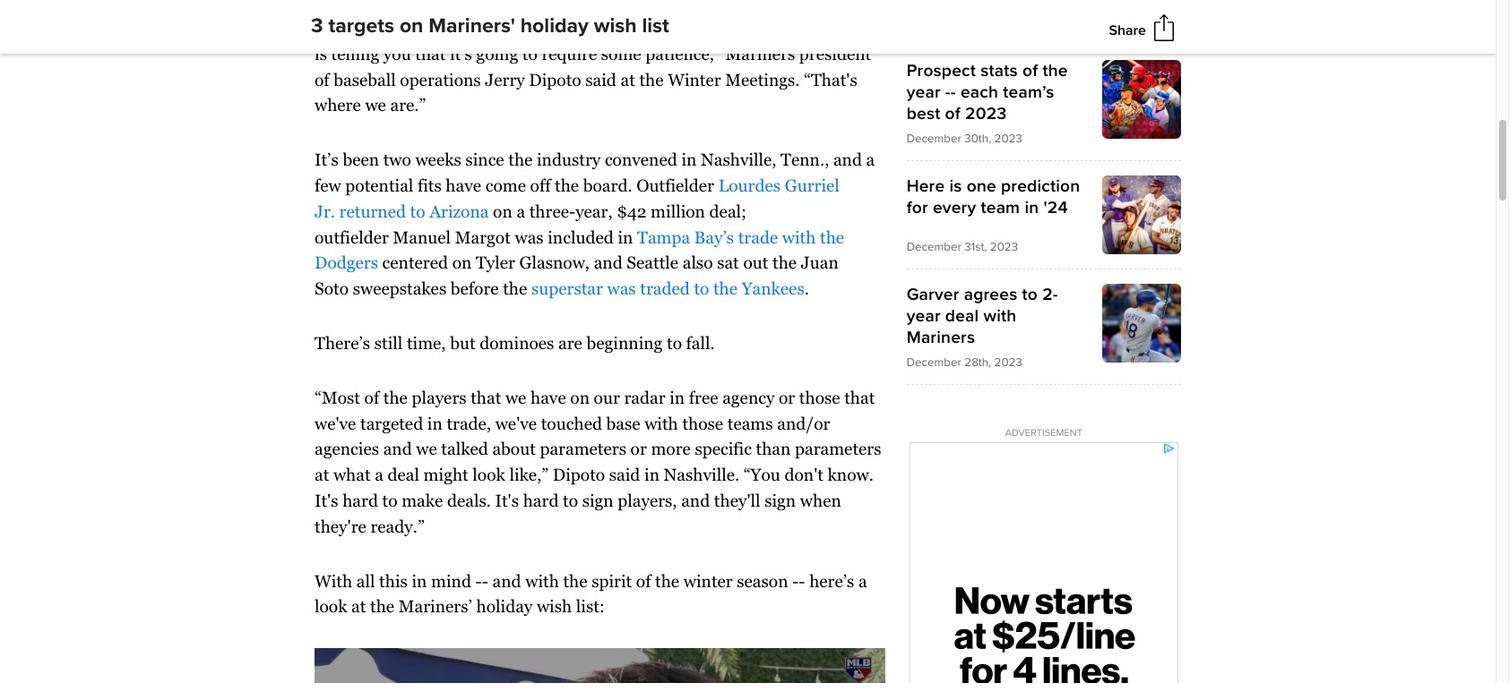 Task type: locate. For each thing, give the bounding box(es) containing it.
that for go
[[415, 44, 446, 63]]

at inside "sometimes, you can go in with an aggressive mentality, and the industry is telling you that it's going to require some patience," mariners president of baseball operations jerry dipoto said at the winter meetings. "that's where we are."
[[621, 70, 635, 89]]

0 vertical spatial december
[[907, 132, 962, 146]]

1 horizontal spatial is
[[950, 175, 962, 197]]

in left free
[[670, 388, 685, 408]]

2 it's from the left
[[495, 491, 519, 511]]

0 horizontal spatial hard
[[342, 491, 378, 511]]

at
[[621, 70, 635, 89], [315, 465, 329, 485], [351, 597, 366, 617]]

have
[[446, 176, 481, 195], [531, 388, 566, 408]]

-
[[945, 81, 951, 103], [951, 81, 956, 103], [475, 571, 482, 591], [482, 571, 488, 591], [792, 571, 799, 591], [799, 571, 805, 591]]

out
[[743, 253, 768, 273]]

1 vertical spatial year
[[907, 305, 941, 327]]

1 vertical spatial those
[[682, 414, 723, 433]]

we've
[[315, 414, 356, 433], [495, 414, 537, 433]]

2023 inside 'garver agrees to 2- year deal with mariners december 28th, 2023'
[[994, 356, 1022, 370]]

1 horizontal spatial hard
[[523, 491, 559, 511]]

1 horizontal spatial parameters
[[795, 439, 881, 459]]

have inside "most of the players that we have on our radar in free agency or those that we've targeted in trade, we've touched base with those teams and/or agencies and we talked about parameters or more specific than parameters at what a deal might look like," dipoto said in nashville. "you don't know. it's hard to make deals. it's hard to sign players, and they'll sign when they're ready."
[[531, 388, 566, 408]]

sat
[[717, 253, 739, 273]]

with inside "sometimes, you can go in with an aggressive mentality, and the industry is telling you that it's going to require some patience," mariners president of baseball operations jerry dipoto said at the winter meetings. "that's where we are."
[[519, 18, 553, 38]]

an
[[557, 18, 576, 38]]

a
[[866, 150, 875, 170], [517, 201, 525, 221], [375, 465, 383, 485], [859, 571, 867, 591]]

those up "and/or"
[[799, 388, 840, 408]]

1 horizontal spatial mariners
[[907, 327, 975, 348]]

here is one prediction for every team in '24 element
[[907, 175, 1181, 254]]

targets
[[328, 13, 394, 39]]

we inside "sometimes, you can go in with an aggressive mentality, and the industry is telling you that it's going to require some patience," mariners president of baseball operations jerry dipoto said at the winter meetings. "that's where we are."
[[365, 95, 386, 115]]

2023
[[965, 103, 1007, 124], [994, 132, 1022, 146], [990, 240, 1018, 254], [994, 356, 1022, 370]]

on left can
[[400, 13, 423, 39]]

2 vertical spatial we
[[416, 439, 437, 459]]

1 horizontal spatial at
[[351, 597, 366, 617]]

wish left list:
[[537, 597, 572, 617]]

in
[[499, 18, 515, 38], [681, 150, 697, 170], [1025, 197, 1039, 218], [618, 227, 633, 247], [670, 388, 685, 408], [427, 414, 443, 433], [644, 465, 660, 485], [412, 571, 427, 591]]

1 sign from the left
[[582, 491, 614, 511]]

1 horizontal spatial have
[[531, 388, 566, 408]]

sign down dipoto
[[582, 491, 614, 511]]

have up touched
[[531, 388, 566, 408]]

1 vertical spatial december
[[907, 240, 962, 254]]

industry up off
[[537, 150, 601, 170]]

and up the was
[[594, 253, 623, 273]]

hard down like," on the left bottom of the page
[[523, 491, 559, 511]]

1 vertical spatial we
[[505, 388, 526, 408]]

2 vertical spatial at
[[351, 597, 366, 617]]

1 vertical spatial holiday
[[476, 597, 533, 617]]

2 horizontal spatial at
[[621, 70, 635, 89]]

here's
[[809, 571, 854, 591]]

0 vertical spatial year
[[907, 81, 941, 103]]

parameters up "know."
[[795, 439, 881, 459]]

with up 28th,
[[984, 305, 1017, 327]]

the right before
[[503, 279, 527, 299]]

0 horizontal spatial parameters
[[540, 439, 626, 459]]

seattle
[[627, 253, 678, 273]]

a right here's
[[859, 571, 867, 591]]

1 horizontal spatial we've
[[495, 414, 537, 433]]

1 horizontal spatial deal
[[945, 305, 979, 327]]

1 horizontal spatial you
[[415, 18, 442, 38]]

arizona
[[429, 201, 489, 221]]

2023 inside here is one prediction for every team in '24 element
[[990, 240, 1018, 254]]

of inside with all this in mind -- and with the spirit of the winter season -- here's a look at the mariners' holiday wish list:
[[636, 571, 651, 591]]

that up "trade,"
[[471, 388, 501, 408]]

0 vertical spatial or
[[779, 388, 795, 408]]

it's up they're
[[315, 491, 338, 511]]

is down 3
[[315, 44, 327, 63]]

have up arizona
[[446, 176, 481, 195]]

1 vertical spatial have
[[531, 388, 566, 408]]

"most of the players that we have on our radar in free agency or those that we've targeted in trade, we've touched base with those teams and/or agencies and we talked about parameters or more specific than parameters at what a deal might look like," dipoto said in nashville. "you don't know. it's hard to make deals. it's hard to sign players, and they'll sign when they're ready."
[[315, 388, 881, 537]]

mentality,
[[662, 18, 739, 38]]

and inside with all this in mind -- and with the spirit of the winter season -- here's a look at the mariners' holiday wish list:
[[493, 571, 521, 591]]

0 vertical spatial is
[[315, 44, 327, 63]]

look inside with all this in mind -- and with the spirit of the winter season -- here's a look at the mariners' holiday wish list:
[[315, 597, 347, 617]]

with up the juan
[[782, 227, 816, 247]]

sign down "you
[[765, 491, 796, 511]]

been
[[343, 150, 379, 170]]

a down come
[[517, 201, 525, 221]]

1 vertical spatial look
[[315, 597, 347, 617]]

and up meetings.
[[744, 18, 772, 38]]

3 targets on mariners' holiday wish list
[[311, 13, 669, 39]]

is
[[315, 44, 327, 63], [950, 175, 962, 197]]

0 horizontal spatial look
[[315, 597, 347, 617]]

wish up some
[[594, 13, 637, 39]]

2 sign from the left
[[765, 491, 796, 511]]

of
[[1023, 60, 1038, 81], [315, 70, 329, 89], [945, 103, 961, 124], [364, 388, 379, 408], [636, 571, 651, 591]]

december inside 'garver agrees to 2- year deal with mariners december 28th, 2023'
[[907, 356, 962, 370]]

december down best
[[907, 132, 962, 146]]

holiday inside with all this in mind -- and with the spirit of the winter season -- here's a look at the mariners' holiday wish list:
[[476, 597, 533, 617]]

0 horizontal spatial or
[[631, 439, 647, 459]]

than
[[756, 439, 791, 459]]

wish inside with all this in mind -- and with the spirit of the winter season -- here's a look at the mariners' holiday wish list:
[[537, 597, 572, 617]]

you up baseball
[[383, 44, 411, 63]]

1 vertical spatial industry
[[537, 150, 601, 170]]

year,
[[575, 201, 613, 221]]

on inside "most of the players that we have on our radar in free agency or those that we've targeted in trade, we've touched base with those teams and/or agencies and we talked about parameters or more specific than parameters at what a deal might look like," dipoto said in nashville. "you don't know. it's hard to make deals. it's hard to sign players, and they'll sign when they're ready."
[[570, 388, 590, 408]]

here
[[907, 175, 945, 197]]

1 horizontal spatial on
[[493, 201, 512, 221]]

winter
[[668, 70, 721, 89]]

0 horizontal spatial we've
[[315, 414, 356, 433]]

on left "our"
[[570, 388, 590, 408]]

1 year from the top
[[907, 81, 941, 103]]

2 year from the top
[[907, 305, 941, 327]]

2023 right 28th,
[[994, 356, 1022, 370]]

2023 right the 31st,
[[990, 240, 1018, 254]]

mariners inside "sometimes, you can go in with an aggressive mentality, and the industry is telling you that it's going to require some patience," mariners president of baseball operations jerry dipoto said at the winter meetings. "that's where we are."
[[725, 44, 795, 63]]

holiday right mariners'
[[476, 597, 533, 617]]

0 horizontal spatial we
[[365, 95, 386, 115]]

1 horizontal spatial industry
[[805, 18, 869, 38]]

with
[[519, 18, 553, 38], [782, 227, 816, 247], [984, 305, 1017, 327], [645, 414, 678, 433], [525, 571, 559, 591]]

the inside 'tampa bay's trade with the dodgers'
[[820, 227, 844, 247]]

year for prospect
[[907, 81, 941, 103]]

0 horizontal spatial that
[[415, 44, 446, 63]]

2 hard from the left
[[523, 491, 559, 511]]

about
[[492, 439, 536, 459]]

share button
[[1109, 21, 1146, 39]]

0 horizontal spatial wish
[[537, 597, 572, 617]]

sign
[[582, 491, 614, 511], [765, 491, 796, 511]]

with inside 'tampa bay's trade with the dodgers'
[[782, 227, 816, 247]]

1 it's from the left
[[315, 491, 338, 511]]

2 horizontal spatial that
[[844, 388, 875, 408]]

in inside "sometimes, you can go in with an aggressive mentality, and the industry is telling you that it's going to require some patience," mariners president of baseball operations jerry dipoto said at the winter meetings. "that's where we are."
[[499, 18, 515, 38]]

we down baseball
[[365, 95, 386, 115]]

there's still time, but dominoes are beginning to fall.
[[315, 333, 715, 353]]

radar
[[624, 388, 666, 408]]

$42
[[617, 201, 647, 221]]

the up targeted
[[383, 388, 408, 408]]

deal inside 'garver agrees to 2- year deal with mariners december 28th, 2023'
[[945, 305, 979, 327]]

of right stats at the right
[[1023, 60, 1038, 81]]

to down dipoto
[[563, 491, 578, 511]]

1 parameters from the left
[[540, 439, 626, 459]]

1 vertical spatial wish
[[537, 597, 572, 617]]

deal up make
[[388, 465, 419, 485]]

to left 2-
[[1022, 284, 1038, 305]]

1 horizontal spatial it's
[[495, 491, 519, 511]]

trade,
[[447, 414, 491, 433]]

you
[[415, 18, 442, 38], [383, 44, 411, 63]]

with up more
[[645, 414, 678, 433]]

the right stats at the right
[[1043, 60, 1068, 81]]

it's down like," on the left bottom of the page
[[495, 491, 519, 511]]

0 horizontal spatial industry
[[537, 150, 601, 170]]

jerry dipoto on mariners' outlook image
[[315, 649, 885, 684]]

they're
[[315, 517, 366, 537]]

the up the juan
[[820, 227, 844, 247]]

year for garver
[[907, 305, 941, 327]]

at left the "what"
[[315, 465, 329, 485]]

few
[[315, 176, 341, 195]]

0 vertical spatial industry
[[805, 18, 869, 38]]

the inside the "prospect stats of the year -- each team's best of 2023 december 30th, 2023"
[[1043, 60, 1068, 81]]

that up "know."
[[844, 388, 875, 408]]

to up ready."
[[382, 491, 397, 511]]

agencies
[[315, 439, 379, 459]]

0 vertical spatial have
[[446, 176, 481, 195]]

1 vertical spatial deal
[[388, 465, 419, 485]]

we've up the about
[[495, 414, 537, 433]]

0 vertical spatial at
[[621, 70, 635, 89]]

two
[[383, 150, 411, 170]]

2 horizontal spatial we
[[505, 388, 526, 408]]

0 horizontal spatial is
[[315, 44, 327, 63]]

0 vertical spatial look
[[473, 465, 505, 485]]

operations jerry
[[400, 70, 525, 89]]

president
[[799, 44, 871, 63]]

of right spirit at left
[[636, 571, 651, 591]]

1 vertical spatial mariners
[[907, 327, 975, 348]]

those
[[799, 388, 840, 408], [682, 414, 723, 433]]

1 horizontal spatial look
[[473, 465, 505, 485]]

0 horizontal spatial on
[[400, 13, 423, 39]]

list:
[[576, 597, 605, 617]]

that left it's
[[415, 44, 446, 63]]

and right tenn.,
[[833, 150, 862, 170]]

1 horizontal spatial those
[[799, 388, 840, 408]]

of up where
[[315, 70, 329, 89]]

you left can
[[415, 18, 442, 38]]

a right tenn.,
[[866, 150, 875, 170]]

players,
[[618, 491, 677, 511]]

31st,
[[965, 240, 987, 254]]

year inside the "prospect stats of the year -- each team's best of 2023 december 30th, 2023"
[[907, 81, 941, 103]]

1 horizontal spatial wish
[[594, 13, 637, 39]]

convened
[[605, 150, 677, 170]]

we've down "most at the bottom left
[[315, 414, 356, 433]]

1 vertical spatial on
[[493, 201, 512, 221]]

or up "and/or"
[[779, 388, 795, 408]]

1 horizontal spatial sign
[[765, 491, 796, 511]]

a inside on a three-year, $42 million deal; outfielder manuel margot was included in
[[517, 201, 525, 221]]

of inside "sometimes, you can go in with an aggressive mentality, and the industry is telling you that it's going to require some patience," mariners president of baseball operations jerry dipoto said at the winter meetings. "that's where we are."
[[315, 70, 329, 89]]

0 horizontal spatial at
[[315, 465, 329, 485]]

teams
[[728, 414, 773, 433]]

0 vertical spatial on
[[400, 13, 423, 39]]

or up said
[[631, 439, 647, 459]]

with all this in mind -- and with the spirit of the winter season -- here's a look at the mariners' holiday wish list:
[[315, 571, 867, 617]]

in inside on a three-year, $42 million deal; outfielder manuel margot was included in
[[618, 227, 633, 247]]

look up deals.
[[473, 465, 505, 485]]

1 vertical spatial at
[[315, 465, 329, 485]]

included
[[548, 227, 614, 247]]

mariners down garver
[[907, 327, 975, 348]]

in down $42
[[618, 227, 633, 247]]

3 december from the top
[[907, 356, 962, 370]]

1 december from the top
[[907, 132, 962, 146]]

of up targeted
[[364, 388, 379, 408]]

of inside "most of the players that we have on our radar in free agency or those that we've targeted in trade, we've touched base with those teams and/or agencies and we talked about parameters or more specific than parameters at what a deal might look like," dipoto said in nashville. "you don't know. it's hard to make deals. it's hard to sign players, and they'll sign when they're ready."
[[364, 388, 379, 408]]

and right mind
[[493, 571, 521, 591]]

2 vertical spatial on
[[570, 388, 590, 408]]

in up outfielder
[[681, 150, 697, 170]]

players
[[412, 388, 467, 408]]

2 december from the top
[[907, 240, 962, 254]]

dipoto said
[[529, 70, 616, 89]]

with left an
[[519, 18, 553, 38]]

is left one
[[950, 175, 962, 197]]

0 vertical spatial deal
[[945, 305, 979, 327]]

wish
[[594, 13, 637, 39], [537, 597, 572, 617]]

share
[[1109, 21, 1146, 39]]

one
[[967, 175, 996, 197]]

to right going
[[522, 44, 538, 63]]

at down all
[[351, 597, 366, 617]]

december left the 31st,
[[907, 240, 962, 254]]

industry up president
[[805, 18, 869, 38]]

0 vertical spatial mariners
[[725, 44, 795, 63]]

december 31st, 2023
[[907, 240, 1018, 254]]

spirit
[[592, 571, 632, 591]]

0 vertical spatial those
[[799, 388, 840, 408]]

like,"
[[509, 465, 549, 485]]

year left agrees
[[907, 305, 941, 327]]

we
[[365, 95, 386, 115], [505, 388, 526, 408], [416, 439, 437, 459]]

2 horizontal spatial on
[[570, 388, 590, 408]]

to inside lourdes gurriel jr. returned to arizona
[[410, 201, 425, 221]]

1 horizontal spatial we
[[416, 439, 437, 459]]

in left '24
[[1025, 197, 1039, 218]]

2 parameters from the left
[[795, 439, 881, 459]]

on down come
[[493, 201, 512, 221]]

potential
[[345, 176, 413, 195]]

with inside "most of the players that we have on our radar in free agency or those that we've targeted in trade, we've touched base with those teams and/or agencies and we talked about parameters or more specific than parameters at what a deal might look like," dipoto said in nashville. "you don't know. it's hard to make deals. it's hard to sign players, and they'll sign when they're ready."
[[645, 414, 678, 433]]

in right this
[[412, 571, 427, 591]]

holiday up require
[[520, 13, 589, 39]]

we up the about
[[505, 388, 526, 408]]

0 horizontal spatial have
[[446, 176, 481, 195]]

with inside with all this in mind -- and with the spirit of the winter season -- here's a look at the mariners' holiday wish list:
[[525, 571, 559, 591]]

with
[[315, 571, 352, 591]]

a inside it's been two weeks since the industry convened in nashville, tenn., and a few potential fits have come off the board. outfielder
[[866, 150, 875, 170]]

three-
[[529, 201, 575, 221]]

december left 28th,
[[907, 356, 962, 370]]

at down some
[[621, 70, 635, 89]]

we up might
[[416, 439, 437, 459]]

have inside it's been two weeks since the industry convened in nashville, tenn., and a few potential fits have come off the board. outfielder
[[446, 176, 481, 195]]

yankees
[[742, 279, 805, 299]]

deal inside "most of the players that we have on our radar in free agency or those that we've targeted in trade, we've touched base with those teams and/or agencies and we talked about parameters or more specific than parameters at what a deal might look like," dipoto said in nashville. "you don't know. it's hard to make deals. it's hard to sign players, and they'll sign when they're ready."
[[388, 465, 419, 485]]

hard down the "what"
[[342, 491, 378, 511]]

that for players
[[844, 388, 875, 408]]

off
[[530, 176, 551, 195]]

0 vertical spatial we
[[365, 95, 386, 115]]

are
[[558, 333, 582, 353]]

that inside "sometimes, you can go in with an aggressive mentality, and the industry is telling you that it's going to require some patience," mariners president of baseball operations jerry dipoto said at the winter meetings. "that's where we are."
[[415, 44, 446, 63]]

the down sat
[[713, 279, 738, 299]]

the up list:
[[563, 571, 588, 591]]

2 vertical spatial december
[[907, 356, 962, 370]]

1 we've from the left
[[315, 414, 356, 433]]

and down targeted
[[383, 439, 412, 459]]

0 horizontal spatial you
[[383, 44, 411, 63]]

0 horizontal spatial deal
[[388, 465, 419, 485]]

a right the "what"
[[375, 465, 383, 485]]

to down fits
[[410, 201, 425, 221]]

patience,"
[[646, 44, 721, 63]]

those down free
[[682, 414, 723, 433]]

year left each
[[907, 81, 941, 103]]

"that's
[[804, 70, 857, 89]]

parameters up dipoto
[[540, 439, 626, 459]]

parameters
[[540, 439, 626, 459], [795, 439, 881, 459]]

mariners up meetings.
[[725, 44, 795, 63]]

with left spirit at left
[[525, 571, 559, 591]]

0 horizontal spatial sign
[[582, 491, 614, 511]]

0 horizontal spatial mariners
[[725, 44, 795, 63]]

a inside "most of the players that we have on our radar in free agency or those that we've targeted in trade, we've touched base with those teams and/or agencies and we talked about parameters or more specific than parameters at what a deal might look like," dipoto said in nashville. "you don't know. it's hard to make deals. it's hard to sign players, and they'll sign when they're ready."
[[375, 465, 383, 485]]

"sometimes,
[[315, 18, 411, 38]]

1 vertical spatial is
[[950, 175, 962, 197]]

stats
[[981, 60, 1018, 81]]

hard
[[342, 491, 378, 511], [523, 491, 559, 511]]

year inside 'garver agrees to 2- year deal with mariners december 28th, 2023'
[[907, 305, 941, 327]]

0 horizontal spatial it's
[[315, 491, 338, 511]]

require
[[542, 44, 597, 63]]

2-
[[1042, 284, 1058, 305]]

outfielder manuel
[[315, 227, 451, 247]]

time,
[[407, 333, 446, 353]]

in right go
[[499, 18, 515, 38]]

look down with
[[315, 597, 347, 617]]

deal up 28th,
[[945, 305, 979, 327]]



Task type: describe. For each thing, give the bounding box(es) containing it.
know.
[[828, 465, 874, 485]]

0 vertical spatial you
[[415, 18, 442, 38]]

deal;
[[709, 201, 747, 221]]

28th,
[[965, 356, 991, 370]]

0 horizontal spatial those
[[682, 414, 723, 433]]

tenn.,
[[781, 150, 829, 170]]

the inside "most of the players that we have on our radar in free agency or those that we've targeted in trade, we've touched base with those teams and/or agencies and we talked about parameters or more specific than parameters at what a deal might look like," dipoto said in nashville. "you don't know. it's hard to make deals. it's hard to sign players, and they'll sign when they're ready."
[[383, 388, 408, 408]]

agency
[[722, 388, 775, 408]]

1 vertical spatial or
[[631, 439, 647, 459]]

superstar was traded to the yankees .
[[531, 279, 809, 299]]

aggressive
[[580, 18, 658, 38]]

mlb media player group
[[315, 649, 885, 684]]

talked
[[441, 439, 488, 459]]

our
[[594, 388, 620, 408]]

to inside "sometimes, you can go in with an aggressive mentality, and the industry is telling you that it's going to require some patience," mariners president of baseball operations jerry dipoto said at the winter meetings. "that's where we are."
[[522, 44, 538, 63]]

there's
[[315, 333, 370, 353]]

gurriel
[[785, 176, 840, 195]]

might
[[424, 465, 468, 485]]

tampa
[[637, 227, 690, 247]]

30th,
[[965, 132, 991, 146]]

on a three-year, $42 million deal; outfielder manuel margot was included in
[[315, 201, 747, 247]]

3
[[311, 13, 323, 39]]

it's
[[450, 44, 472, 63]]

to left fall.
[[667, 333, 682, 353]]

weeks
[[415, 150, 461, 170]]

december inside the "prospect stats of the year -- each team's best of 2023 december 30th, 2023"
[[907, 132, 962, 146]]

but
[[450, 333, 476, 353]]

soto sweepstakes
[[315, 279, 446, 299]]

lourdes
[[718, 176, 781, 195]]

prospect stats of the year -- each team's best of 2023 element
[[907, 60, 1181, 146]]

a inside with all this in mind -- and with the spirit of the winter season -- here's a look at the mariners' holiday wish list:
[[859, 571, 867, 591]]

and inside "sometimes, you can go in with an aggressive mentality, and the industry is telling you that it's going to require some patience," mariners president of baseball operations jerry dipoto said at the winter meetings. "that's where we are."
[[744, 18, 772, 38]]

touched
[[541, 414, 602, 433]]

advertisement region
[[909, 442, 1178, 684]]

industry inside it's been two weeks since the industry convened in nashville, tenn., and a few potential fits have come off the board. outfielder
[[537, 150, 601, 170]]

"you
[[744, 465, 780, 485]]

lourdes gurriel jr. returned to arizona
[[315, 176, 840, 221]]

2023 right 30th,
[[994, 132, 1022, 146]]

it's
[[315, 150, 339, 170]]

fall.
[[686, 333, 715, 353]]

of right best
[[945, 103, 961, 124]]

in inside it's been two weeks since the industry convened in nashville, tenn., and a few potential fits have come off the board. outfielder
[[681, 150, 697, 170]]

superstar was traded to the yankees link
[[531, 279, 805, 299]]

bay's
[[694, 227, 734, 247]]

telling
[[331, 44, 379, 63]]

look inside "most of the players that we have on our radar in free agency or those that we've targeted in trade, we've touched base with those teams and/or agencies and we talked about parameters or more specific than parameters at what a deal might look like," dipoto said in nashville. "you don't know. it's hard to make deals. it's hard to sign players, and they'll sign when they're ready."
[[473, 465, 505, 485]]

1 horizontal spatial or
[[779, 388, 795, 408]]

for
[[907, 197, 928, 218]]

on inside on a three-year, $42 million deal; outfielder manuel margot was included in
[[493, 201, 512, 221]]

jr. returned
[[315, 201, 406, 221]]

when
[[800, 491, 841, 511]]

this
[[379, 571, 408, 591]]

base
[[606, 414, 640, 433]]

mind
[[431, 571, 471, 591]]

before
[[451, 279, 499, 299]]

at inside "most of the players that we have on our radar in free agency or those that we've targeted in trade, we've touched base with those teams and/or agencies and we talked about parameters or more specific than parameters at what a deal might look like," dipoto said in nashville. "you don't know. it's hard to make deals. it's hard to sign players, and they'll sign when they're ready."
[[315, 465, 329, 485]]

all
[[356, 571, 375, 591]]

garver agrees to 2-year deal with mariners element
[[907, 284, 1181, 370]]

to inside 'garver agrees to 2- year deal with mariners december 28th, 2023'
[[1022, 284, 1038, 305]]

they'll
[[714, 491, 760, 511]]

"sometimes, you can go in with an aggressive mentality, and the industry is telling you that it's going to require some patience," mariners president of baseball operations jerry dipoto said at the winter meetings. "that's where we are."
[[315, 18, 871, 115]]

the juan
[[773, 253, 839, 273]]

specific
[[695, 439, 752, 459]]

going
[[476, 44, 518, 63]]

in inside the here is one prediction for every team in '24
[[1025, 197, 1039, 218]]

garver agrees to 2- year deal with mariners december 28th, 2023
[[907, 284, 1058, 370]]

is inside the here is one prediction for every team in '24
[[950, 175, 962, 197]]

can
[[446, 18, 473, 38]]

the up president
[[776, 18, 801, 38]]

dodgers
[[315, 253, 378, 273]]

2023 up 30th,
[[965, 103, 1007, 124]]

best
[[907, 103, 941, 124]]

fits
[[418, 176, 442, 195]]

traded
[[640, 279, 690, 299]]

on tyler
[[452, 253, 515, 273]]

in down players on the bottom of the page
[[427, 414, 443, 433]]

baseball
[[334, 70, 396, 89]]

agrees
[[964, 284, 1018, 305]]

it's been two weeks since the industry convened in nashville, tenn., and a few potential fits have come off the board. outfielder
[[315, 150, 875, 195]]

and inside it's been two weeks since the industry convened in nashville, tenn., and a few potential fits have come off the board. outfielder
[[833, 150, 862, 170]]

come
[[485, 176, 526, 195]]

what
[[333, 465, 371, 485]]

lourdes gurriel jr. returned to arizona link
[[315, 176, 840, 221]]

industry inside "sometimes, you can go in with an aggressive mentality, and the industry is telling you that it's going to require some patience," mariners president of baseball operations jerry dipoto said at the winter meetings. "that's where we are."
[[805, 18, 869, 38]]

the left winter
[[655, 571, 679, 591]]

million
[[651, 201, 705, 221]]

mariners inside 'garver agrees to 2- year deal with mariners december 28th, 2023'
[[907, 327, 975, 348]]

with inside 'garver agrees to 2- year deal with mariners december 28th, 2023'
[[984, 305, 1017, 327]]

are."
[[390, 95, 426, 115]]

each
[[961, 81, 998, 103]]

garver
[[907, 284, 959, 305]]

to down the also
[[694, 279, 709, 299]]

nashville.
[[664, 465, 739, 485]]

dipoto
[[553, 465, 605, 485]]

since
[[465, 150, 504, 170]]

where
[[315, 95, 361, 115]]

margot was
[[455, 227, 544, 247]]

make
[[402, 491, 443, 511]]

prospect stats of the year -- each team's best of 2023 december 30th, 2023
[[907, 60, 1068, 146]]

every
[[933, 197, 976, 218]]

0 vertical spatial holiday
[[520, 13, 589, 39]]

glasnow,
[[519, 253, 590, 273]]

tampa bay's trade with the dodgers link
[[315, 227, 844, 273]]

0 vertical spatial wish
[[594, 13, 637, 39]]

is inside "sometimes, you can go in with an aggressive mentality, and the industry is telling you that it's going to require some patience," mariners president of baseball operations jerry dipoto said at the winter meetings. "that's where we are."
[[315, 44, 327, 63]]

the down this
[[370, 597, 394, 617]]

dominoes
[[480, 333, 554, 353]]

and inside centered on tyler glasnow, and seattle also sat out the juan soto sweepstakes before the
[[594, 253, 623, 273]]

outfielder
[[636, 176, 714, 195]]

at inside with all this in mind -- and with the spirit of the winter season -- here's a look at the mariners' holiday wish list:
[[351, 597, 366, 617]]

deals.
[[447, 491, 491, 511]]

the down some
[[639, 70, 664, 89]]

team's
[[1003, 81, 1054, 103]]

centered on tyler glasnow, and seattle also sat out the juan soto sweepstakes before the
[[315, 253, 839, 299]]

december inside here is one prediction for every team in '24 element
[[907, 240, 962, 254]]

2 we've from the left
[[495, 414, 537, 433]]

in inside with all this in mind -- and with the spirit of the winter season -- here's a look at the mariners' holiday wish list:
[[412, 571, 427, 591]]

winter
[[684, 571, 733, 591]]

in up players,
[[644, 465, 660, 485]]

1 horizontal spatial that
[[471, 388, 501, 408]]

the up come
[[508, 150, 533, 170]]

and down nashville. at the left bottom
[[681, 491, 710, 511]]

1 hard from the left
[[342, 491, 378, 511]]

the right off
[[555, 176, 579, 195]]

1 vertical spatial you
[[383, 44, 411, 63]]

the inside centered on tyler glasnow, and seattle also sat out the juan soto sweepstakes before the
[[503, 279, 527, 299]]



Task type: vqa. For each thing, say whether or not it's contained in the screenshot.
beginning
yes



